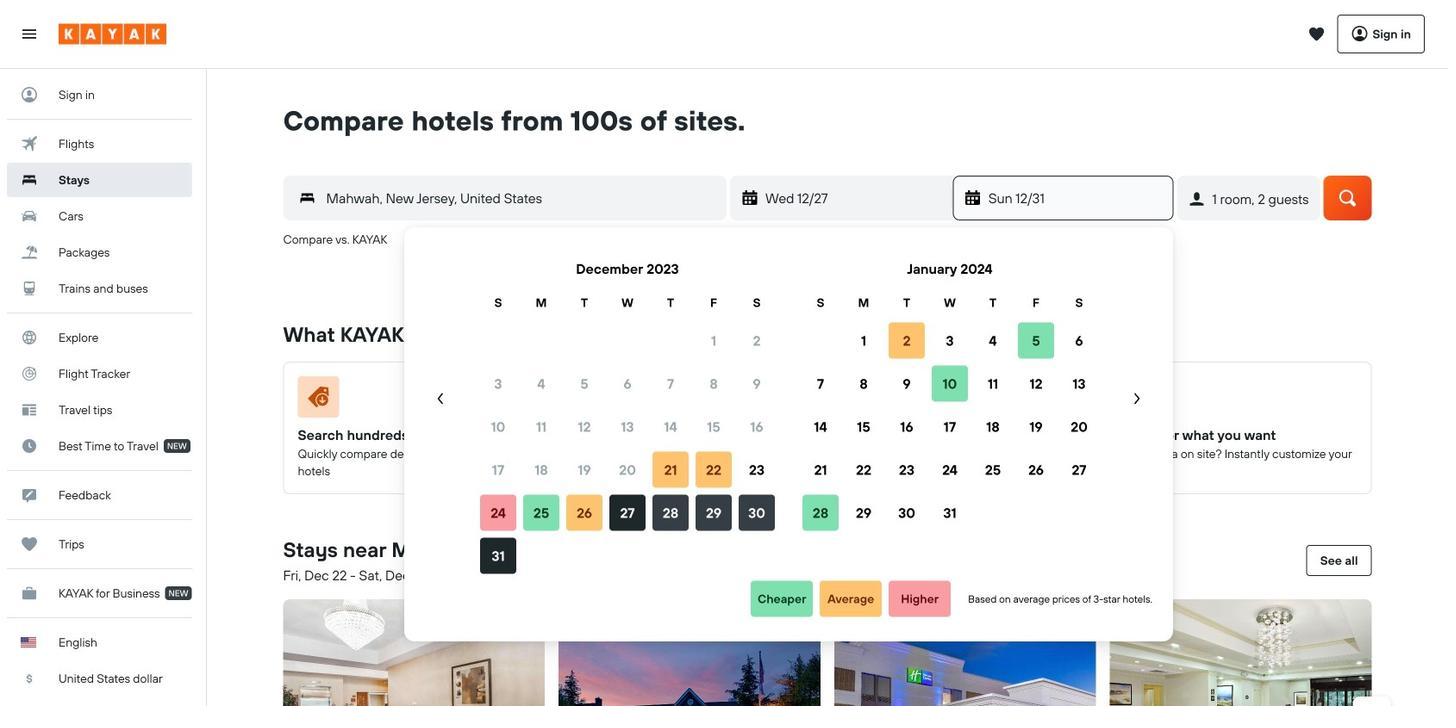 Task type: locate. For each thing, give the bounding box(es) containing it.
previous month image
[[432, 390, 449, 408]]

0 horizontal spatial grid
[[477, 248, 778, 578]]

figure
[[298, 377, 523, 425], [573, 377, 799, 425], [849, 377, 1075, 425], [1125, 377, 1350, 425]]

2 figure from the left
[[573, 377, 799, 425]]

item 1 of 8 group
[[276, 593, 552, 707]]

item 3 of 8 group
[[827, 593, 1103, 707]]

Enter a city, hotel, airport or landmark text field
[[316, 186, 726, 210]]

united states (english) image
[[21, 638, 36, 648]]

1 horizontal spatial grid
[[799, 248, 1101, 578]]

item 5 of 8 group
[[1379, 593, 1448, 707]]

1 grid from the left
[[477, 248, 778, 578]]

row
[[477, 293, 778, 312], [799, 293, 1101, 312], [477, 319, 778, 362], [799, 319, 1101, 362], [477, 362, 778, 406], [799, 362, 1101, 406], [477, 406, 778, 449], [799, 406, 1101, 449], [477, 449, 778, 492], [799, 449, 1101, 492], [477, 492, 778, 535], [799, 492, 1101, 535], [477, 535, 778, 578]]

next month image
[[1128, 390, 1146, 408]]

item 4 of 8 group
[[1103, 593, 1379, 707]]

None search field
[[257, 138, 1398, 279]]

grid
[[477, 248, 778, 578], [799, 248, 1101, 578]]

item 2 of 8 group
[[552, 593, 827, 707]]



Task type: vqa. For each thing, say whether or not it's contained in the screenshot.
the left grid
yes



Task type: describe. For each thing, give the bounding box(es) containing it.
1 figure from the left
[[298, 377, 523, 425]]

end date calendar input element
[[425, 248, 1152, 578]]

navigation menu image
[[21, 25, 38, 43]]

2 grid from the left
[[799, 248, 1101, 578]]

3 figure from the left
[[849, 377, 1075, 425]]

4 figure from the left
[[1125, 377, 1350, 425]]



